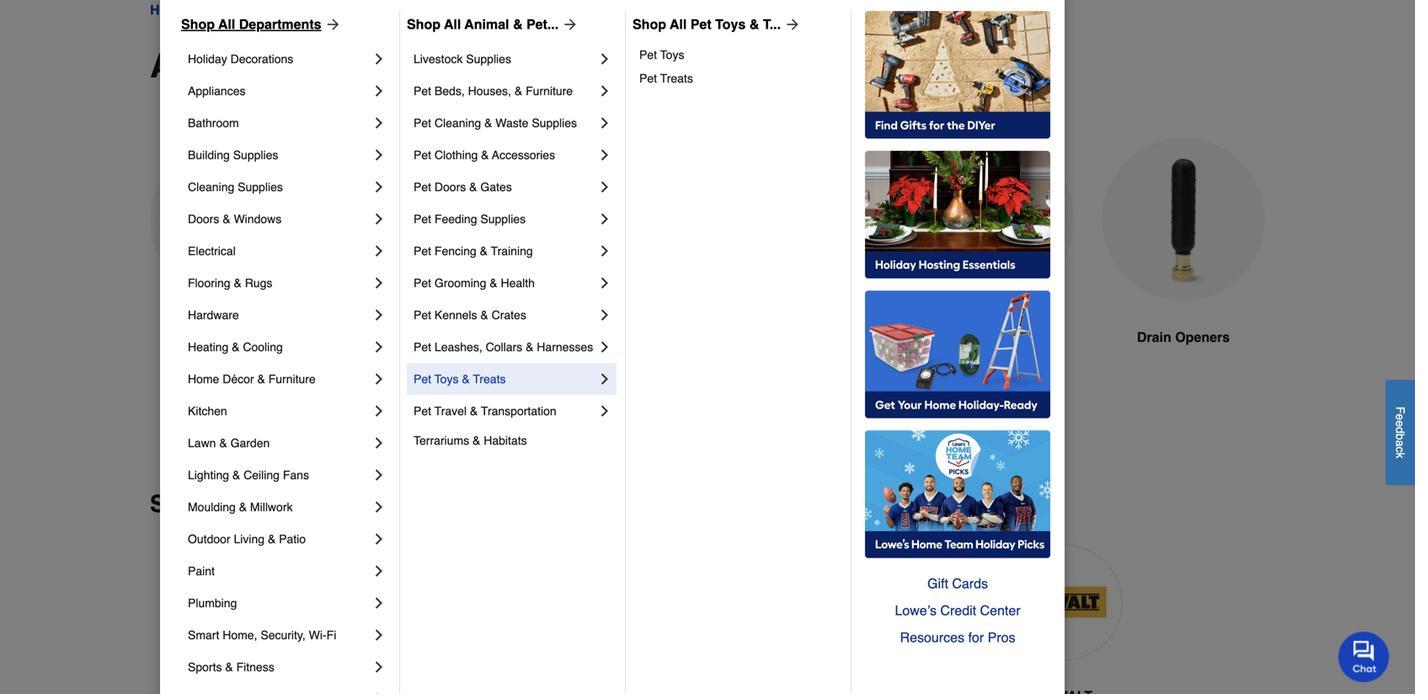 Task type: describe. For each thing, give the bounding box(es) containing it.
shop for shop all animal & pet...
[[407, 16, 441, 32]]

augers for machine augers
[[428, 329, 474, 345]]

shop all animal & pet...
[[407, 16, 559, 32]]

building
[[188, 148, 230, 162]]

arrow right image for shop all departments
[[322, 16, 342, 33]]

security,
[[261, 629, 306, 642]]

by
[[216, 491, 243, 518]]

chevron right image for bathroom
[[371, 115, 388, 131]]

2 vertical spatial openers
[[1176, 329, 1230, 345]]

pet for pet toys & treats
[[414, 372, 431, 386]]

0 horizontal spatial augers,
[[150, 46, 275, 85]]

c
[[1394, 447, 1408, 453]]

lowe's
[[895, 603, 937, 618]]

& inside "pet toys & treats" link
[[462, 372, 470, 386]]

pet treats link
[[640, 67, 839, 90]]

pet beds, houses, & furniture
[[414, 84, 573, 98]]

lighting
[[188, 469, 229, 482]]

& inside pet kennels & crates link
[[481, 308, 489, 322]]

pet treats
[[640, 72, 693, 85]]

gift
[[928, 576, 949, 592]]

chevron right image for holiday decorations
[[371, 51, 388, 67]]

chevron right image for pet travel & transportation
[[597, 403, 613, 420]]

arrow right image for shop all pet toys & t...
[[781, 16, 801, 33]]

heating
[[188, 340, 229, 354]]

lawn & garden link
[[188, 427, 371, 459]]

home for home
[[150, 2, 187, 18]]

chevron right image for pet kennels & crates
[[597, 307, 613, 324]]

rugs
[[245, 276, 272, 290]]

pet grooming & health link
[[414, 267, 597, 299]]

pet for pet cleaning & waste supplies
[[414, 116, 431, 130]]

crates
[[492, 308, 527, 322]]

brand
[[250, 491, 318, 518]]

chat invite button image
[[1339, 631, 1390, 683]]

0 vertical spatial augers,
[[278, 2, 325, 18]]

1 vertical spatial plumbing link
[[188, 587, 371, 619]]

all for departments
[[218, 16, 235, 32]]

bathroom link
[[188, 107, 371, 139]]

home décor & furniture
[[188, 372, 316, 386]]

chevron right image for doors & windows
[[371, 211, 388, 228]]

chevron right image for pet doors & gates
[[597, 179, 613, 195]]

chevron right image for pet toys & treats
[[597, 371, 613, 388]]

building supplies
[[188, 148, 278, 162]]

cobra logo. image
[[578, 545, 694, 661]]

1 vertical spatial augers, plungers & drain openers
[[150, 46, 704, 85]]

lawn & garden
[[188, 436, 270, 450]]

pet for pet grooming & health
[[414, 276, 431, 290]]

shop all animal & pet... link
[[407, 14, 579, 35]]

livestock supplies link
[[414, 43, 597, 75]]

pet leashes, collars & harnesses
[[414, 340, 593, 354]]

kennels
[[435, 308, 477, 322]]

& inside pet leashes, collars & harnesses link
[[526, 340, 534, 354]]

terrariums
[[414, 434, 469, 447]]

lowe's home team holiday picks. image
[[865, 431, 1051, 559]]

flooring
[[188, 276, 231, 290]]

training
[[491, 244, 533, 258]]

pet fencing & training
[[414, 244, 533, 258]]

& inside drain cleaners & chemicals
[[657, 329, 667, 345]]

chevron right image for pet grooming & health
[[597, 275, 613, 292]]

chevron right image for moulding & millwork
[[371, 499, 388, 516]]

& inside lawn & garden link
[[219, 436, 227, 450]]

holiday decorations link
[[188, 43, 371, 75]]

sports & fitness
[[188, 661, 274, 674]]

& inside shop all animal & pet... link
[[513, 16, 523, 32]]

pet...
[[527, 16, 559, 32]]

2 e from the top
[[1394, 420, 1408, 427]]

supplies right waste
[[532, 116, 577, 130]]

terrariums & habitats link
[[414, 427, 613, 454]]

shop for shop all departments
[[181, 16, 215, 32]]

transportation
[[481, 404, 557, 418]]

pet doors & gates
[[414, 180, 512, 194]]

0 horizontal spatial furniture
[[269, 372, 316, 386]]

pet clothing & accessories link
[[414, 139, 597, 171]]

harnesses
[[537, 340, 593, 354]]

pet for pet clothing & accessories
[[414, 148, 431, 162]]

beds,
[[435, 84, 465, 98]]

t...
[[763, 16, 781, 32]]

pet for pet treats
[[640, 72, 657, 85]]

sports
[[188, 661, 222, 674]]

toys for pet toys
[[660, 48, 685, 62]]

0 vertical spatial augers, plungers & drain openers
[[278, 2, 486, 18]]

drain for drain snakes
[[951, 329, 985, 345]]

chevron right image for pet beds, houses, & furniture
[[597, 83, 613, 99]]

chevron right image for plumbing
[[371, 595, 388, 612]]

pet toys & treats link
[[414, 363, 597, 395]]

b
[[1394, 434, 1408, 440]]

appliances link
[[188, 75, 371, 107]]

accessories
[[492, 148, 555, 162]]

cleaning inside cleaning supplies link
[[188, 180, 234, 194]]

ceiling
[[244, 469, 280, 482]]

0 vertical spatial openers
[[434, 2, 486, 18]]

grooming
[[435, 276, 487, 290]]

& inside the heating & cooling link
[[232, 340, 240, 354]]

pet for pet doors & gates
[[414, 180, 431, 194]]

a
[[1394, 440, 1408, 447]]

fencing
[[435, 244, 477, 258]]

shop all departments
[[181, 16, 322, 32]]

electrical link
[[188, 235, 371, 267]]

heating & cooling
[[188, 340, 283, 354]]

augers for hand augers
[[227, 329, 273, 345]]

for
[[969, 630, 984, 645]]

drain cleaners & chemicals link
[[531, 138, 694, 408]]

holiday decorations
[[188, 52, 293, 66]]

all for animal
[[444, 16, 461, 32]]

d
[[1394, 427, 1408, 434]]

pet leashes, collars & harnesses link
[[414, 331, 597, 363]]

living
[[234, 533, 265, 546]]

0 vertical spatial plumbing
[[202, 2, 264, 18]]

dewalt logo. image
[[1007, 545, 1123, 661]]

korky logo. image
[[864, 545, 980, 661]]

paint
[[188, 565, 215, 578]]

1 horizontal spatial treats
[[660, 72, 693, 85]]

chevron right image for kitchen
[[371, 403, 388, 420]]

chevron right image for paint
[[371, 563, 388, 580]]

resources
[[900, 630, 965, 645]]

pet for pet leashes, collars & harnesses
[[414, 340, 431, 354]]

get your home holiday-ready. image
[[865, 291, 1051, 419]]

smart home, security, wi-fi
[[188, 629, 336, 642]]

machine
[[370, 329, 424, 345]]

cards
[[952, 576, 988, 592]]

lowe's credit center link
[[865, 597, 1051, 624]]

garden
[[231, 436, 270, 450]]

all for pet
[[670, 16, 687, 32]]

a kobalt music wire drain hand auger. image
[[150, 138, 313, 302]]

pet for pet feeding supplies
[[414, 212, 431, 226]]

chevron right image for pet cleaning & waste supplies
[[597, 115, 613, 131]]

sports & fitness link
[[188, 651, 371, 683]]

moulding
[[188, 501, 236, 514]]

pet cleaning & waste supplies link
[[414, 107, 597, 139]]

health
[[501, 276, 535, 290]]

a black rubber plunger. image
[[721, 138, 885, 302]]

1 vertical spatial openers
[[568, 46, 704, 85]]

waste
[[496, 116, 529, 130]]

pet feeding supplies
[[414, 212, 526, 226]]

chevron right image for pet leashes, collars & harnesses
[[597, 339, 613, 356]]

holiday hosting essentials. image
[[865, 151, 1051, 279]]

fans
[[283, 469, 309, 482]]

cleaning inside the pet cleaning & waste supplies link
[[435, 116, 481, 130]]

pet for pet travel & transportation
[[414, 404, 431, 418]]

& inside pet travel & transportation link
[[470, 404, 478, 418]]

home for home décor & furniture
[[188, 372, 219, 386]]

chevron right image for pet fencing & training
[[597, 243, 613, 260]]

& inside shop all pet toys & t... link
[[750, 16, 759, 32]]

chevron right image for home décor & furniture
[[371, 371, 388, 388]]

credit
[[941, 603, 977, 618]]

orange drain snakes. image
[[912, 138, 1075, 302]]

0 vertical spatial plungers
[[329, 2, 382, 18]]



Task type: locate. For each thing, give the bounding box(es) containing it.
pet for pet kennels & crates
[[414, 308, 431, 322]]

moulding & millwork link
[[188, 491, 371, 523]]

pet toys
[[640, 48, 685, 62]]

0 horizontal spatial augers
[[227, 329, 273, 345]]

chevron right image for pet clothing & accessories
[[597, 147, 613, 163]]

pet left clothing
[[414, 148, 431, 162]]

arrow right image inside shop all departments link
[[322, 16, 342, 33]]

1 vertical spatial plungers
[[285, 46, 429, 85]]

pet toys & treats
[[414, 372, 506, 386]]

& inside pet fencing & training link
[[480, 244, 488, 258]]

a yellow jug of drano commercial line drain cleaner. image
[[531, 138, 694, 302]]

1 all from the left
[[218, 16, 235, 32]]

pet left feeding
[[414, 212, 431, 226]]

shop up the holiday
[[181, 16, 215, 32]]

cleaning up clothing
[[435, 116, 481, 130]]

clothing
[[435, 148, 478, 162]]

& inside pet clothing & accessories link
[[481, 148, 489, 162]]

& inside outdoor living & patio link
[[268, 533, 276, 546]]

1 vertical spatial home
[[188, 372, 219, 386]]

chevron right image for electrical
[[371, 243, 388, 260]]

gift cards
[[928, 576, 988, 592]]

shop up pet toys
[[633, 16, 667, 32]]

1 horizontal spatial shop
[[407, 16, 441, 32]]

lighting & ceiling fans link
[[188, 459, 371, 491]]

2 horizontal spatial toys
[[715, 16, 746, 32]]

shop up livestock
[[407, 16, 441, 32]]

augers, down shop all departments
[[150, 46, 275, 85]]

toys up pet treats
[[660, 48, 685, 62]]

pet up pet toys link
[[691, 16, 712, 32]]

lighting & ceiling fans
[[188, 469, 309, 482]]

1 vertical spatial doors
[[188, 212, 219, 226]]

&
[[386, 2, 395, 18], [513, 16, 523, 32], [750, 16, 759, 32], [438, 46, 463, 85], [515, 84, 523, 98], [485, 116, 492, 130], [481, 148, 489, 162], [469, 180, 477, 194], [223, 212, 231, 226], [480, 244, 488, 258], [234, 276, 242, 290], [490, 276, 498, 290], [481, 308, 489, 322], [657, 329, 667, 345], [232, 340, 240, 354], [526, 340, 534, 354], [257, 372, 265, 386], [462, 372, 470, 386], [470, 404, 478, 418], [473, 434, 481, 447], [219, 436, 227, 450], [233, 469, 240, 482], [239, 501, 247, 514], [268, 533, 276, 546], [225, 661, 233, 674]]

f e e d b a c k button
[[1386, 380, 1416, 485]]

1 horizontal spatial home
[[188, 372, 219, 386]]

pet left the grooming
[[414, 276, 431, 290]]

pet for pet beds, houses, & furniture
[[414, 84, 431, 98]]

& inside augers, plungers & drain openers link
[[386, 2, 395, 18]]

& inside doors & windows link
[[223, 212, 231, 226]]

shop
[[181, 16, 215, 32], [407, 16, 441, 32], [633, 16, 667, 32]]

center
[[980, 603, 1021, 618]]

shop all pet toys & t...
[[633, 16, 781, 32]]

arrow right image
[[322, 16, 342, 33], [781, 16, 801, 33]]

chevron right image for outdoor living & patio
[[371, 531, 388, 548]]

1 vertical spatial furniture
[[269, 372, 316, 386]]

pet for pet fencing & training
[[414, 244, 431, 258]]

chevron right image for appliances
[[371, 83, 388, 99]]

1 horizontal spatial openers
[[568, 46, 704, 85]]

plumbing up "smart"
[[188, 597, 237, 610]]

pet for pet toys
[[640, 48, 657, 62]]

wi-
[[309, 629, 327, 642]]

travel
[[435, 404, 467, 418]]

pet up pet feeding supplies
[[414, 180, 431, 194]]

1 horizontal spatial doors
[[435, 180, 466, 194]]

1 horizontal spatial arrow right image
[[781, 16, 801, 33]]

supplies up pet fencing & training link
[[481, 212, 526, 226]]

2 horizontal spatial shop
[[633, 16, 667, 32]]

0 vertical spatial treats
[[660, 72, 693, 85]]

0 vertical spatial home
[[150, 2, 187, 18]]

cleaning supplies
[[188, 180, 283, 194]]

& inside the pet cleaning & waste supplies link
[[485, 116, 492, 130]]

décor
[[223, 372, 254, 386]]

plumbing link up security,
[[188, 587, 371, 619]]

chevron right image for smart home, security, wi-fi
[[371, 627, 388, 644]]

pet down machine augers
[[414, 372, 431, 386]]

machine augers link
[[340, 138, 504, 388]]

kitchen link
[[188, 395, 371, 427]]

machine augers
[[370, 329, 474, 345]]

pet up pet treats
[[640, 48, 657, 62]]

arrow right image inside shop all pet toys & t... link
[[781, 16, 801, 33]]

supplies for livestock supplies
[[466, 52, 511, 66]]

0 vertical spatial toys
[[715, 16, 746, 32]]

1 shop from the left
[[181, 16, 215, 32]]

a brass craft music wire machine auger. image
[[340, 138, 504, 302]]

e up the d
[[1394, 414, 1408, 420]]

toys for pet toys & treats
[[435, 372, 459, 386]]

k
[[1394, 453, 1408, 458]]

a cobra rubber bladder with brass fitting. image
[[1102, 138, 1266, 302]]

livestock
[[414, 52, 463, 66]]

decorations
[[231, 52, 293, 66]]

2 arrow right image from the left
[[781, 16, 801, 33]]

treats down pet toys
[[660, 72, 693, 85]]

pet left travel
[[414, 404, 431, 418]]

cleaners
[[596, 329, 653, 345]]

chevron right image
[[371, 51, 388, 67], [371, 83, 388, 99], [371, 115, 388, 131], [597, 147, 613, 163], [371, 211, 388, 228], [371, 243, 388, 260], [597, 275, 613, 292], [597, 307, 613, 324], [371, 339, 388, 356], [371, 371, 388, 388], [371, 403, 388, 420], [371, 435, 388, 452], [371, 531, 388, 548], [371, 563, 388, 580], [371, 659, 388, 676]]

lowe's credit center
[[895, 603, 1021, 618]]

home link
[[150, 0, 187, 20]]

all up pet toys
[[670, 16, 687, 32]]

supplies
[[466, 52, 511, 66], [532, 116, 577, 130], [233, 148, 278, 162], [238, 180, 283, 194], [481, 212, 526, 226]]

pet doors & gates link
[[414, 171, 597, 203]]

shop by brand
[[150, 491, 318, 518]]

furniture down the heating & cooling link
[[269, 372, 316, 386]]

augers, plungers & drain openers down 'shop all animal & pet...'
[[150, 46, 704, 85]]

paint link
[[188, 555, 371, 587]]

flooring & rugs
[[188, 276, 272, 290]]

hardware link
[[188, 299, 371, 331]]

find gifts for the diyer. image
[[865, 11, 1051, 139]]

pet feeding supplies link
[[414, 203, 597, 235]]

departments
[[239, 16, 322, 32]]

e up b at the right bottom
[[1394, 420, 1408, 427]]

supplies up the houses,
[[466, 52, 511, 66]]

chevron right image for livestock supplies
[[597, 51, 613, 67]]

pet left fencing
[[414, 244, 431, 258]]

all
[[218, 16, 235, 32], [444, 16, 461, 32], [670, 16, 687, 32]]

plungers
[[329, 2, 382, 18], [285, 46, 429, 85]]

cleaning down building
[[188, 180, 234, 194]]

zep logo. image
[[293, 545, 409, 661]]

augers, up holiday decorations link
[[278, 2, 325, 18]]

1 vertical spatial plumbing
[[188, 597, 237, 610]]

treats up pet travel & transportation
[[473, 372, 506, 386]]

pet down livestock
[[414, 116, 431, 130]]

doors inside the pet doors & gates link
[[435, 180, 466, 194]]

doors inside doors & windows link
[[188, 212, 219, 226]]

pet left beds, at the left of the page
[[414, 84, 431, 98]]

plungers right departments
[[329, 2, 382, 18]]

arrow right image up pet toys link
[[781, 16, 801, 33]]

0 horizontal spatial treats
[[473, 372, 506, 386]]

hardware
[[188, 308, 239, 322]]

0 horizontal spatial openers
[[434, 2, 486, 18]]

all left animal
[[444, 16, 461, 32]]

& inside the pet grooming & health link
[[490, 276, 498, 290]]

1 horizontal spatial toys
[[660, 48, 685, 62]]

drain for drain cleaners & chemicals
[[558, 329, 593, 345]]

chevron right image for cleaning supplies
[[371, 179, 388, 195]]

& inside the terrariums & habitats link
[[473, 434, 481, 447]]

chevron right image for flooring & rugs
[[371, 275, 388, 292]]

shop all departments link
[[181, 14, 342, 35]]

feeding
[[435, 212, 477, 226]]

toys
[[715, 16, 746, 32], [660, 48, 685, 62], [435, 372, 459, 386]]

gates
[[481, 180, 512, 194]]

& inside home décor & furniture link
[[257, 372, 265, 386]]

0 horizontal spatial shop
[[181, 16, 215, 32]]

0 horizontal spatial arrow right image
[[322, 16, 342, 33]]

electrical
[[188, 244, 236, 258]]

fi
[[327, 629, 336, 642]]

pet beds, houses, & furniture link
[[414, 75, 597, 107]]

0 horizontal spatial cleaning
[[188, 180, 234, 194]]

3 all from the left
[[670, 16, 687, 32]]

smart
[[188, 629, 219, 642]]

2 horizontal spatial openers
[[1176, 329, 1230, 345]]

gift cards link
[[865, 570, 1051, 597]]

all up the holiday decorations
[[218, 16, 235, 32]]

chevron right image for lighting & ceiling fans
[[371, 467, 388, 484]]

supplies up cleaning supplies
[[233, 148, 278, 162]]

0 horizontal spatial home
[[150, 2, 187, 18]]

supplies for building supplies
[[233, 148, 278, 162]]

drain for drain openers
[[1137, 329, 1172, 345]]

doors up feeding
[[435, 180, 466, 194]]

appliances
[[188, 84, 246, 98]]

supplies up windows
[[238, 180, 283, 194]]

outdoor living & patio
[[188, 533, 306, 546]]

1 arrow right image from the left
[[322, 16, 342, 33]]

2 shop from the left
[[407, 16, 441, 32]]

doors up electrical
[[188, 212, 219, 226]]

drain
[[398, 2, 430, 18], [472, 46, 558, 85], [558, 329, 593, 345], [951, 329, 985, 345], [1137, 329, 1172, 345]]

augers, plungers & drain openers up livestock
[[278, 2, 486, 18]]

0 vertical spatial doors
[[435, 180, 466, 194]]

1 vertical spatial augers,
[[150, 46, 275, 85]]

arrow right image up holiday decorations link
[[322, 16, 342, 33]]

hand augers link
[[150, 138, 313, 388]]

doors
[[435, 180, 466, 194], [188, 212, 219, 226]]

2 all from the left
[[444, 16, 461, 32]]

0 vertical spatial furniture
[[526, 84, 573, 98]]

hand augers
[[190, 329, 273, 345]]

drain cleaners & chemicals
[[558, 329, 667, 365]]

chevron right image for hardware
[[371, 307, 388, 324]]

chevron right image for pet feeding supplies
[[597, 211, 613, 228]]

fitness
[[236, 661, 274, 674]]

1 horizontal spatial all
[[444, 16, 461, 32]]

1 augers from the left
[[227, 329, 273, 345]]

doors & windows link
[[188, 203, 371, 235]]

chevron right image for lawn & garden
[[371, 435, 388, 452]]

3 shop from the left
[[633, 16, 667, 32]]

2 vertical spatial toys
[[435, 372, 459, 386]]

plumbing
[[202, 2, 264, 18], [188, 597, 237, 610]]

2 augers from the left
[[428, 329, 474, 345]]

chevron right image for heating & cooling
[[371, 339, 388, 356]]

chevron right image for building supplies
[[371, 147, 388, 163]]

pet down pet toys
[[640, 72, 657, 85]]

plumbing link
[[202, 0, 264, 20], [188, 587, 371, 619]]

cleaning supplies link
[[188, 171, 371, 203]]

resources for pros
[[900, 630, 1016, 645]]

supplies for cleaning supplies
[[238, 180, 283, 194]]

toys up travel
[[435, 372, 459, 386]]

1 vertical spatial cleaning
[[188, 180, 234, 194]]

chevron right image for sports & fitness
[[371, 659, 388, 676]]

cooling
[[243, 340, 283, 354]]

drain openers
[[1137, 329, 1230, 345]]

shop for shop all pet toys & t...
[[633, 16, 667, 32]]

0 horizontal spatial doors
[[188, 212, 219, 226]]

toys up pet toys link
[[715, 16, 746, 32]]

plumbing up the holiday decorations
[[202, 2, 264, 18]]

windows
[[234, 212, 282, 226]]

drain inside drain cleaners & chemicals
[[558, 329, 593, 345]]

outdoor living & patio link
[[188, 523, 371, 555]]

lawn
[[188, 436, 216, 450]]

& inside pet beds, houses, & furniture link
[[515, 84, 523, 98]]

0 horizontal spatial all
[[218, 16, 235, 32]]

1 horizontal spatial furniture
[[526, 84, 573, 98]]

arrow right image
[[559, 16, 579, 33]]

furniture up waste
[[526, 84, 573, 98]]

1 vertical spatial treats
[[473, 372, 506, 386]]

& inside flooring & rugs link
[[234, 276, 242, 290]]

pet fencing & training link
[[414, 235, 597, 267]]

& inside lighting & ceiling fans link
[[233, 469, 240, 482]]

2 horizontal spatial all
[[670, 16, 687, 32]]

kitchen
[[188, 404, 227, 418]]

pet travel & transportation link
[[414, 395, 597, 427]]

1 vertical spatial toys
[[660, 48, 685, 62]]

1 horizontal spatial augers
[[428, 329, 474, 345]]

& inside the pet doors & gates link
[[469, 180, 477, 194]]

plumbing link up the holiday decorations
[[202, 0, 264, 20]]

& inside "moulding & millwork" link
[[239, 501, 247, 514]]

animal
[[465, 16, 509, 32]]

1 horizontal spatial augers,
[[278, 2, 325, 18]]

f
[[1394, 407, 1408, 414]]

chevron right image
[[597, 51, 613, 67], [597, 83, 613, 99], [597, 115, 613, 131], [371, 147, 388, 163], [371, 179, 388, 195], [597, 179, 613, 195], [597, 211, 613, 228], [597, 243, 613, 260], [371, 275, 388, 292], [371, 307, 388, 324], [597, 339, 613, 356], [597, 371, 613, 388], [597, 403, 613, 420], [371, 467, 388, 484], [371, 499, 388, 516], [371, 595, 388, 612], [371, 627, 388, 644], [371, 691, 388, 694]]

heating & cooling link
[[188, 331, 371, 363]]

0 vertical spatial cleaning
[[435, 116, 481, 130]]

& inside sports & fitness link
[[225, 661, 233, 674]]

1 e from the top
[[1394, 414, 1408, 420]]

0 horizontal spatial toys
[[435, 372, 459, 386]]

0 vertical spatial plumbing link
[[202, 0, 264, 20]]

pet travel & transportation
[[414, 404, 557, 418]]

pet up machine augers
[[414, 308, 431, 322]]

plungers down augers, plungers & drain openers link
[[285, 46, 429, 85]]

pet toys link
[[640, 43, 839, 67]]

moulding & millwork
[[188, 501, 293, 514]]

1 horizontal spatial cleaning
[[435, 116, 481, 130]]

pet left leashes,
[[414, 340, 431, 354]]

holiday
[[188, 52, 227, 66]]



Task type: vqa. For each thing, say whether or not it's contained in the screenshot.
Pet Beds, Houses, & Furniture Link
yes



